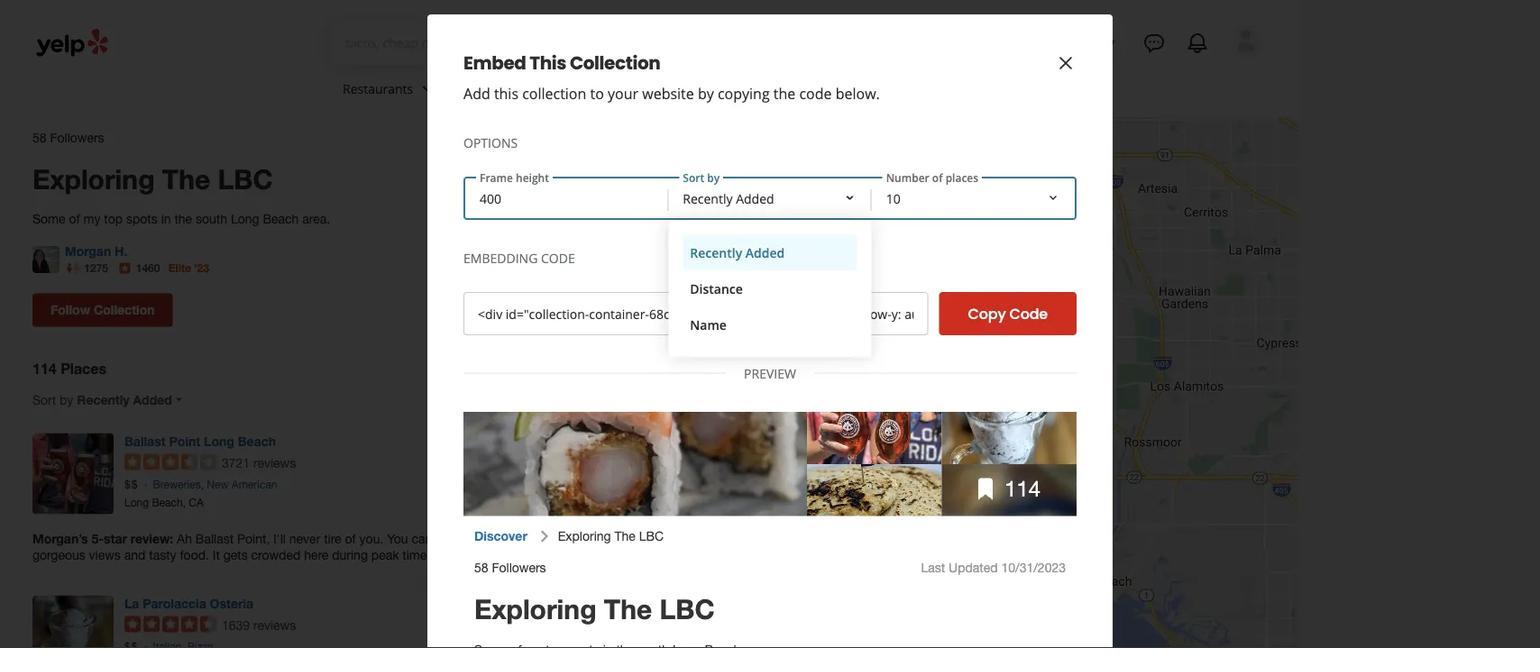 Task type: locate. For each thing, give the bounding box(es) containing it.
the right in
[[174, 211, 192, 226]]

code inside button
[[1010, 304, 1048, 324]]

follow
[[51, 302, 90, 317]]

embed up report
[[517, 294, 557, 309]]

$$
[[124, 479, 138, 491]]

long up 3721
[[204, 434, 234, 449]]

0 horizontal spatial the
[[174, 211, 192, 226]]

code right copy
[[1010, 304, 1048, 324]]

notifications image
[[1187, 32, 1209, 54]]

report
[[518, 310, 557, 325]]

code up embed collection link
[[541, 249, 575, 267]]

2 reviews from the top
[[253, 618, 296, 633]]

collection up your at the left of the page
[[570, 51, 661, 76]]

114 places
[[32, 360, 107, 378]]

code for embedding code
[[541, 249, 575, 267]]

area.
[[302, 211, 330, 226]]

point
[[169, 434, 200, 449]]

breweries
[[153, 479, 201, 491]]

0 vertical spatial by
[[698, 84, 714, 103]]

1 horizontal spatial the
[[774, 84, 796, 103]]

breweries , new american
[[153, 479, 277, 491]]

embed for embed collection report collection
[[517, 294, 557, 309]]

review:
[[131, 531, 173, 546]]

copy
[[968, 304, 1006, 324]]

1460
[[136, 262, 160, 274]]

added up distance button
[[746, 244, 785, 261]]

copying
[[718, 84, 770, 103]]

0 vertical spatial code
[[541, 249, 575, 267]]

south
[[196, 211, 227, 226]]

1275
[[84, 262, 108, 274]]

beach
[[263, 211, 299, 226], [238, 434, 276, 449]]

of
[[69, 211, 80, 226]]

reviews for la parolaccia osteria
[[253, 618, 296, 633]]

embed inside embed collection report collection
[[517, 294, 557, 309]]

collection down embed collection link
[[560, 310, 617, 325]]

your
[[608, 84, 639, 103]]

collection down "1460"
[[94, 302, 155, 317]]

reviews up american
[[253, 456, 296, 471]]

beach,
[[152, 496, 186, 509]]

by right website
[[698, 84, 714, 103]]

parolaccia
[[143, 596, 206, 611]]

copy code
[[968, 304, 1048, 324]]

1 vertical spatial by
[[60, 392, 73, 407]]

star
[[104, 531, 127, 546]]

below.
[[836, 84, 880, 103]]

ballast point long beach image
[[32, 434, 114, 515]]

1 vertical spatial code
[[1010, 304, 1048, 324]]

write a review
[[1025, 33, 1115, 50]]

1 horizontal spatial added
[[746, 244, 785, 261]]

0 vertical spatial added
[[746, 244, 785, 261]]

recently down the places
[[77, 392, 130, 407]]

  text field
[[464, 292, 929, 336]]

114
[[32, 360, 57, 378]]

exploring the lbc
[[32, 162, 273, 195]]

embed up this
[[464, 51, 526, 76]]

1 vertical spatial reviews
[[253, 618, 296, 633]]

added up ballast at the bottom left of page
[[133, 392, 172, 407]]

0 vertical spatial recently
[[690, 244, 742, 261]]

map region
[[586, 0, 1510, 648]]

long right south
[[231, 211, 259, 226]]

0 vertical spatial beach
[[263, 211, 299, 226]]

2 vertical spatial long
[[124, 496, 149, 509]]

add
[[464, 84, 490, 103]]

0 vertical spatial embed
[[464, 51, 526, 76]]

Sort by field
[[669, 179, 872, 357]]

embed this collection
[[464, 51, 661, 76]]

close image
[[1055, 52, 1077, 74]]

None search field
[[331, 22, 862, 65]]

1 vertical spatial embed
[[517, 294, 557, 309]]

h.
[[115, 244, 127, 259]]

beach up 3721 reviews
[[238, 434, 276, 449]]

reviews right 1639
[[253, 618, 296, 633]]

options
[[464, 134, 518, 151]]

my
[[83, 211, 101, 226]]

recently added button
[[683, 235, 857, 271]]

la
[[124, 596, 139, 611]]

la parolaccia osteria link
[[124, 596, 254, 611]]

embed this collection dialog
[[0, 0, 1540, 648]]

some of my top spots in the south long beach area.
[[32, 211, 330, 226]]

collection inside dialog
[[570, 51, 661, 76]]

by right sort
[[60, 392, 73, 407]]

1 vertical spatial recently
[[77, 392, 130, 407]]

preview
[[744, 365, 796, 382]]

long
[[231, 211, 259, 226], [204, 434, 234, 449], [124, 496, 149, 509]]

la parolaccia osteria image
[[32, 596, 114, 648]]

lbc
[[218, 162, 273, 195]]

the left code
[[774, 84, 796, 103]]

review
[[1072, 33, 1115, 50]]

elite '23
[[168, 262, 209, 274]]

0 horizontal spatial code
[[541, 249, 575, 267]]

code
[[800, 84, 832, 103]]

10/31/2023
[[552, 130, 617, 145]]

embed inside dialog
[[464, 51, 526, 76]]

embed for embed this collection
[[464, 51, 526, 76]]

1 reviews from the top
[[253, 456, 296, 471]]

recently up distance
[[690, 244, 742, 261]]

long down $$
[[124, 496, 149, 509]]

name
[[690, 316, 727, 333]]

0 horizontal spatial recently
[[77, 392, 130, 407]]

beach left area.
[[263, 211, 299, 226]]

collection inside button
[[94, 302, 155, 317]]

  text field
[[345, 33, 557, 53]]

code
[[541, 249, 575, 267], [1010, 304, 1048, 324]]

reviews
[[253, 456, 296, 471], [253, 618, 296, 633]]

report collection link
[[518, 310, 617, 325]]

1 horizontal spatial by
[[698, 84, 714, 103]]

1 vertical spatial the
[[174, 211, 192, 226]]

ballast point long beach
[[124, 434, 276, 449]]

embed collection link
[[517, 294, 617, 309]]

3.5 star rating image
[[124, 454, 216, 471]]

0 vertical spatial reviews
[[253, 456, 296, 471]]

some
[[32, 211, 65, 226]]

1 horizontal spatial code
[[1010, 304, 1048, 324]]

by
[[698, 84, 714, 103], [60, 392, 73, 407]]

messages image
[[1144, 32, 1165, 54]]

0 horizontal spatial by
[[60, 392, 73, 407]]

followers
[[50, 130, 104, 145]]

added
[[746, 244, 785, 261], [133, 392, 172, 407]]

1639 reviews
[[222, 618, 296, 633]]

website
[[642, 84, 694, 103]]

1 horizontal spatial recently
[[690, 244, 742, 261]]

'23
[[194, 262, 209, 274]]

recently
[[690, 244, 742, 261], [77, 392, 130, 407]]

morgan's 5-star review:
[[32, 531, 177, 546]]

0 vertical spatial the
[[774, 84, 796, 103]]

distance
[[690, 280, 743, 297]]

0 horizontal spatial added
[[133, 392, 172, 407]]

notifications image
[[1187, 32, 1209, 54]]



Task type: describe. For each thing, give the bounding box(es) containing it.
american
[[232, 479, 277, 491]]

Number of places field
[[872, 179, 1075, 218]]

last
[[472, 130, 496, 145]]

ballast
[[124, 434, 166, 449]]

morgan h. link
[[65, 244, 127, 259]]

la parolaccia osteria
[[124, 596, 254, 611]]

follow collection button
[[32, 294, 173, 327]]

in
[[161, 211, 171, 226]]

embedding code
[[464, 249, 575, 267]]

write
[[1025, 33, 1058, 50]]

3721 reviews
[[222, 456, 296, 471]]

follow collection
[[51, 302, 155, 317]]

morgan h. image
[[32, 246, 60, 273]]

morgan's
[[32, 531, 88, 546]]

1 vertical spatial beach
[[238, 434, 276, 449]]

to
[[590, 84, 604, 103]]

added inside button
[[746, 244, 785, 261]]

distance button
[[683, 271, 857, 307]]

top
[[104, 211, 123, 226]]

recently inside button
[[690, 244, 742, 261]]

a
[[1061, 33, 1068, 50]]

add this collection to your website by copying the code below.
[[464, 84, 880, 103]]

osteria
[[210, 596, 254, 611]]

1 vertical spatial added
[[133, 392, 172, 407]]

ballast point long beach link
[[124, 434, 276, 449]]

tacos, cheap dinner, Max's text field
[[345, 33, 557, 51]]

3721
[[222, 456, 250, 471]]

,
[[201, 479, 204, 491]]

places
[[61, 360, 107, 378]]

sort by recently added
[[32, 392, 172, 407]]

long beach, ca
[[124, 496, 204, 509]]

reviews for ballast point long beach
[[253, 456, 296, 471]]

recently added
[[690, 244, 785, 261]]

embedding
[[464, 249, 538, 267]]

1 vertical spatial long
[[204, 434, 234, 449]]

this
[[530, 51, 566, 76]]

copy code button
[[939, 292, 1077, 336]]

code for copy code
[[1010, 304, 1048, 324]]

breweries link
[[153, 479, 201, 491]]

58
[[32, 130, 47, 145]]

elite
[[168, 262, 191, 274]]

the
[[162, 162, 210, 195]]

write a review link
[[1017, 25, 1122, 58]]

messages image
[[1144, 32, 1165, 54]]

sort
[[32, 392, 56, 407]]

ca
[[189, 496, 204, 509]]

58 followers
[[32, 130, 104, 145]]

exploring
[[32, 162, 155, 195]]

collection up the report collection link on the left of page
[[560, 294, 617, 309]]

400 number field
[[465, 179, 669, 218]]

elite '23 link
[[168, 262, 209, 274]]

the inside embed this collection dialog
[[774, 84, 796, 103]]

this
[[494, 84, 519, 103]]

new american link
[[207, 479, 277, 491]]

by inside embed this collection dialog
[[698, 84, 714, 103]]

new
[[207, 479, 229, 491]]

morgan
[[65, 244, 111, 259]]

close image
[[1055, 52, 1077, 74]]

spots
[[126, 211, 158, 226]]

morgan's 5-star review: link
[[32, 531, 617, 563]]

1639
[[222, 618, 250, 633]]

embed collection report collection
[[517, 294, 617, 325]]

0 vertical spatial long
[[231, 211, 259, 226]]

name button
[[683, 307, 857, 343]]

4.5 star rating image
[[124, 617, 216, 633]]

5-
[[92, 531, 104, 546]]

morgan h.
[[65, 244, 127, 259]]

collection
[[522, 84, 587, 103]]

updated
[[500, 130, 549, 145]]

last updated 10/31/2023
[[472, 130, 617, 145]]



Task type: vqa. For each thing, say whether or not it's contained in the screenshot.
star
yes



